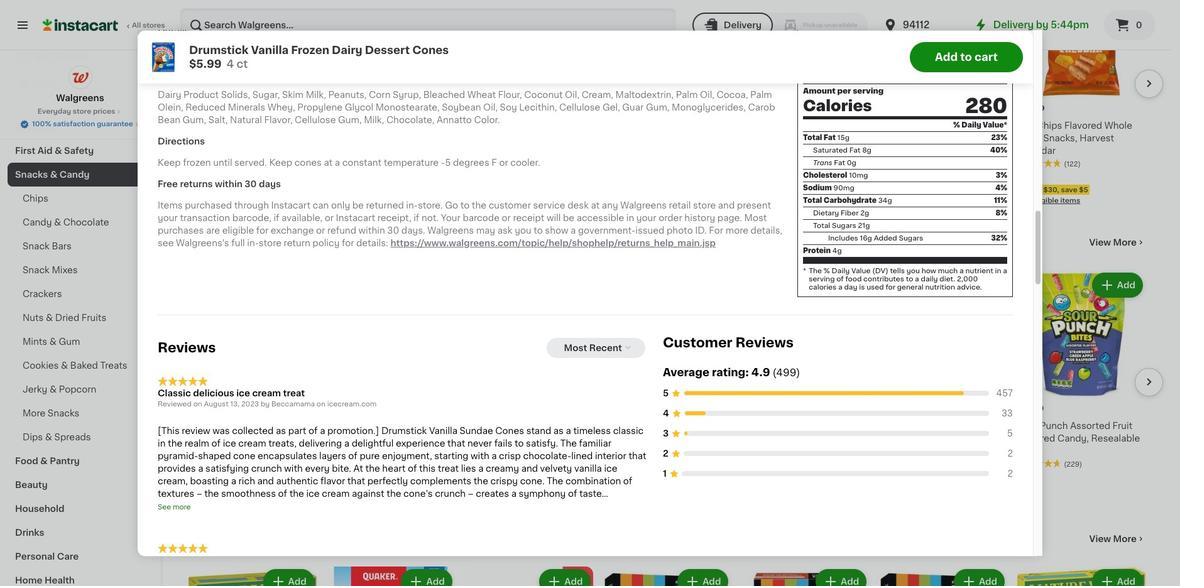 Task type: locate. For each thing, give the bounding box(es) containing it.
cones up bleached
[[412, 45, 449, 55]]

$ inside $ 3 29
[[605, 105, 610, 112]]

1 $5 from the left
[[250, 186, 259, 193]]

8 oz
[[465, 459, 479, 466]]

fat up 'saturated'
[[824, 135, 836, 142]]

% inside * the % daily value (dv) tells you how much a nutrient in a serving of food contributes to a daily diet. 2,000 calories a day is used for general nutrition advice.
[[824, 268, 830, 275]]

1 vertical spatial in
[[995, 268, 1001, 275]]

facts
[[907, 31, 967, 51]]

cellulose down cream,
[[559, 103, 600, 112]]

1 horizontal spatial per
[[854, 55, 870, 64]]

34g
[[878, 198, 892, 204]]

august
[[204, 401, 228, 408]]

drumstick frozen dairy dessert cones
[[158, 48, 329, 57]]

more inside button
[[173, 504, 191, 511]]

size inside "reese's milk chocolate king size peanut butter cups candy"
[[327, 434, 345, 443]]

spend for 5
[[190, 186, 213, 193]]

cheetos down $ 2 49
[[465, 122, 502, 130]]

dessert
[[365, 45, 410, 55], [263, 48, 298, 57]]

ct right "12"
[[888, 471, 896, 478]]

eligible inside buy any 2, save $0.50 see eligible items
[[756, 185, 782, 192]]

any inside items purchased through instacart can only be returned in-store. go to the customer service desk at any walgreens retail store and present your transaction barcode, if available, or instacart receipt, if not. your barcode or receipt will be accessible in your order history page. most purchases are eligible for exchange or refund within 30 days. walgreens may ask you to show a government-issued photo id. for more details, see walgreens's full in-store return policy for details:
[[602, 201, 618, 210]]

2 vertical spatial any
[[602, 201, 618, 210]]

delicious inside classic delicious ice cream treat reviewed on august 13, 2023 by beccamama on  icecream.com
[[193, 389, 234, 398]]

potato for 3
[[917, 122, 946, 130]]

bean
[[158, 116, 180, 125]]

frozen
[[183, 158, 211, 167]]

0 horizontal spatial more
[[173, 504, 191, 511]]

drumstick up $5.99
[[189, 45, 248, 55]]

0 horizontal spatial 29
[[620, 105, 629, 112]]

you down receipt
[[515, 226, 531, 235]]

99 down peanuts,
[[344, 105, 353, 112]]

& right jerky
[[50, 385, 57, 394]]

see eligible items inside product "group"
[[465, 198, 528, 204]]

2 item carousel region from the top
[[189, 265, 1163, 512]]

to inside * the % daily value (dv) tells you how much a nutrient in a serving of food contributes to a daily diet. 2,000 calories a day is used for general nutrition advice.
[[906, 276, 913, 283]]

0 horizontal spatial delivery
[[724, 21, 762, 30]]

$ inside $ 5 69
[[191, 105, 196, 112]]

everyday
[[38, 108, 71, 115]]

details:
[[356, 239, 388, 248]]

1 horizontal spatial cones
[[412, 45, 449, 55]]

oz for godiva milk chocolate, salted caramel, 8 mini bars
[[614, 459, 622, 466]]

1 potato from the left
[[792, 122, 822, 130]]

potato inside '3 pringles potato crisps chips, lunch snacks, on-the-go snacks, sour cream and onion'
[[917, 122, 946, 130]]

buy inside buy any 2, save $0.50 see eligible items
[[742, 174, 756, 181]]

0 vertical spatial %
[[953, 122, 960, 129]]

per up the calories
[[837, 88, 851, 95]]

(499)
[[235, 161, 254, 168], [773, 368, 800, 378]]

size inside haribo gummi candy, share size
[[216, 434, 234, 443]]

be right only on the left of page
[[352, 201, 364, 210]]

1 49 from the left
[[482, 105, 491, 112]]

or up ask
[[502, 214, 511, 223]]

dips & spreads link
[[8, 425, 153, 449]]

0 vertical spatial more
[[1113, 238, 1137, 247]]

& for 'nuts & dried fruits' link
[[46, 314, 53, 322]]

99 for 5
[[344, 105, 353, 112]]

2 keep from the left
[[269, 158, 292, 167]]

0 vertical spatial chocolate,
[[386, 116, 434, 125]]

9.25
[[327, 159, 342, 166]]

1 size from the left
[[216, 434, 234, 443]]

through
[[234, 201, 269, 210]]

2 spend $30, save $5 see eligible items from the left
[[1017, 186, 1088, 204]]

$ up "lay's"
[[744, 105, 748, 112]]

0 vertical spatial per
[[854, 55, 870, 64]]

$ up reese's
[[329, 405, 334, 412]]

2 view from the top
[[1089, 535, 1111, 544]]

sponsored badge image down pack
[[741, 469, 779, 476]]

again
[[63, 53, 88, 62]]

$ inside $ 5 99
[[329, 105, 334, 112]]

1 cheetos from the left
[[189, 122, 226, 130]]

1 add button from the left
[[817, 274, 865, 297]]

godiva
[[603, 422, 639, 431]]

a up "general"
[[915, 276, 919, 283]]

a right show
[[571, 226, 576, 235]]

1 vertical spatial delicious
[[172, 557, 213, 566]]

1 vertical spatial daily
[[832, 268, 850, 275]]

candy, down the beccamama
[[261, 422, 293, 431]]

lecithin,
[[519, 103, 557, 112]]

see more button
[[158, 503, 191, 513]]

0 vertical spatial snack bars
[[23, 242, 72, 251]]

most
[[744, 214, 767, 223], [564, 344, 587, 353]]

save inside buy any 3, save $1 see eligible items
[[919, 186, 936, 193]]

1 vertical spatial in-
[[247, 239, 259, 248]]

0 horizontal spatial buy
[[35, 53, 53, 62]]

oz for reese's milk chocolate king size peanut butter cups candy
[[340, 471, 348, 478]]

1 horizontal spatial reviews
[[736, 336, 794, 350]]

walgreens up issued
[[620, 201, 667, 210]]

buy for 3
[[881, 186, 895, 193]]

size for reese's
[[327, 434, 345, 443]]

0 vertical spatial 29
[[620, 105, 629, 112]]

1 vertical spatial 29
[[1035, 405, 1044, 412]]

1 horizontal spatial if
[[414, 214, 419, 223]]

0 vertical spatial fat
[[824, 135, 836, 142]]

1 view more link from the top
[[1089, 237, 1146, 249]]

dairy up olein,
[[158, 91, 181, 99]]

1 horizontal spatial gluten-
[[466, 91, 493, 98]]

& down first aid & safety
[[50, 170, 57, 179]]

99
[[344, 105, 353, 112], [344, 405, 353, 412], [759, 405, 768, 412], [897, 405, 906, 412]]

buy inside buy any 3, save $1 see eligible items
[[881, 186, 895, 193]]

fat left 8g
[[849, 147, 861, 154]]

delicious for classic
[[193, 389, 234, 398]]

milk down rocher
[[921, 434, 939, 443]]

candy inside "reese's milk chocolate king size peanut butter cups candy"
[[327, 447, 356, 456]]

1 horizontal spatial dessert
[[365, 45, 410, 55]]

79 for 2
[[205, 405, 214, 412]]

value*
[[983, 122, 1007, 129]]

3 up pringles
[[886, 105, 895, 118]]

tells
[[890, 268, 905, 275]]

beauty link
[[8, 473, 153, 497]]

cheetos for 5
[[189, 122, 226, 130]]

49 up color.
[[482, 105, 491, 112]]

2 vertical spatial total
[[813, 223, 830, 230]]

buy any 2, save $0.50 see eligible items
[[741, 174, 820, 192]]

2 your from the left
[[636, 214, 656, 223]]

1 horizontal spatial keep
[[269, 158, 292, 167]]

most inside items purchased through instacart can only be returned in-store. go to the customer service desk at any walgreens retail store and present your transaction barcode, if available, or instacart receipt, if not. your barcode or receipt will be accessible in your order history page. most purchases are eligible for exchange or refund within 30 days. walgreens may ask you to show a government-issued photo id. for more details, see walgreens's full in-store return policy for details:
[[744, 214, 767, 223]]

in right nutrient
[[995, 268, 1001, 275]]

flavored up the bag
[[1017, 434, 1055, 443]]

1 horizontal spatial 8
[[675, 434, 681, 443]]

2 potato from the left
[[917, 122, 946, 130]]

advice.
[[957, 284, 982, 291]]

dietary
[[813, 210, 839, 217]]

dessert up skim
[[263, 48, 298, 57]]

1 horizontal spatial any
[[758, 174, 771, 181]]

2 cheetos from the left
[[465, 122, 502, 130]]

1 spend from the left
[[190, 186, 213, 193]]

drumstick for drumstick vanilla frozen dairy dessert cones $5.99 4 ct
[[189, 45, 248, 55]]

sponsored badge image for lay's wavy potato chips, original
[[741, 196, 779, 203]]

only
[[331, 201, 350, 210]]

rainbow
[[506, 434, 545, 443]]

grain
[[1017, 134, 1041, 143]]

daily up of
[[832, 268, 850, 275]]

1 cheetos crunchy cheese flavored snacks, flamin' hot flavored from the left
[[189, 122, 315, 155]]

save up through
[[232, 186, 249, 193]]

day
[[844, 284, 857, 291]]

sour inside '3 pringles potato crisps chips, lunch snacks, on-the-go snacks, sour cream and onion'
[[916, 147, 936, 155]]

0 horizontal spatial most
[[564, 344, 587, 353]]

any inside buy any 3, save $1 see eligible items
[[896, 186, 909, 193]]

delicious up august
[[193, 389, 234, 398]]

0 horizontal spatial $30,
[[214, 186, 230, 193]]

9.25 oz
[[327, 159, 352, 166]]

spend right 4%
[[1019, 186, 1042, 193]]

snacks down first
[[15, 170, 48, 179]]

crispy
[[793, 422, 822, 431]]

view
[[1089, 238, 1111, 247], [1089, 535, 1111, 544]]

0 horizontal spatial your
[[158, 214, 178, 223]]

sponsored badge image down buy any 2, save $0.50 see eligible items
[[741, 196, 779, 203]]

79 inside the $ 4 79
[[759, 105, 768, 112]]

cholesterol 10mg
[[803, 172, 868, 179]]

1 vertical spatial fat
[[849, 147, 861, 154]]

2 palm from the left
[[750, 91, 772, 99]]

2 horizontal spatial add button
[[1093, 274, 1142, 297]]

1 horizontal spatial chips
[[1037, 122, 1062, 130]]

gum, down glycol
[[338, 116, 362, 125]]

2 flamin' from the left
[[541, 134, 573, 143]]

1 view from the top
[[1089, 238, 1111, 247]]

ice
[[236, 389, 250, 398]]

flamin' inside product "group"
[[541, 134, 573, 143]]

$30, up purchased
[[214, 186, 230, 193]]

cheese down lecithin,
[[545, 122, 579, 130]]

potato inside lay's wavy potato chips, original (183)
[[792, 122, 822, 130]]

kinder
[[741, 422, 770, 431]]

view more for candy & chocolate
[[1089, 238, 1137, 247]]

any inside buy any 2, save $0.50 see eligible items
[[758, 174, 771, 181]]

1 vertical spatial candy & chocolate link
[[189, 235, 325, 250]]

2 add button from the left
[[955, 274, 1004, 297]]

0 horizontal spatial in
[[626, 214, 634, 223]]

spend $30, save $5 see eligible items for 49
[[1017, 186, 1088, 204]]

1 horizontal spatial chocolate,
[[662, 422, 710, 431]]

1 flamin' from the left
[[265, 134, 296, 143]]

drumstick for drumstick frozen dairy dessert cones
[[158, 48, 203, 57]]

1 horizontal spatial cheetos
[[465, 122, 502, 130]]

most left recent
[[564, 344, 587, 353]]

$ inside $ 2 99
[[329, 405, 334, 412]]

2 horizontal spatial candy,
[[1058, 434, 1089, 443]]

snack inside the snack mixes link
[[23, 266, 50, 275]]

within down until
[[215, 180, 243, 189]]

& for mints & gum 'link'
[[49, 337, 57, 346]]

fat for trans
[[834, 160, 845, 167]]

in inside * the % daily value (dv) tells you how much a nutrient in a serving of food contributes to a daily diet. 2,000 calories a day is used for general nutrition advice.
[[995, 268, 1001, 275]]

2 horizontal spatial store
[[693, 201, 716, 210]]

for down contributes
[[886, 284, 895, 291]]

dairy
[[332, 45, 362, 55], [237, 48, 261, 57], [158, 91, 181, 99]]

for inside * the % daily value (dv) tells you how much a nutrient in a serving of food contributes to a daily diet. 2,000 calories a day is used for general nutrition advice.
[[886, 284, 895, 291]]

0 horizontal spatial by
[[261, 401, 270, 408]]

94112
[[903, 20, 930, 30]]

2.8
[[327, 471, 338, 478]]

sugars
[[832, 223, 856, 230], [899, 235, 923, 242]]

view for snack bars
[[1089, 535, 1111, 544]]

0 horizontal spatial 8
[[465, 459, 470, 466]]

flavored up frozen
[[189, 147, 226, 155]]

1 horizontal spatial go
[[981, 134, 994, 143]]

eligible down "2,"
[[756, 185, 782, 192]]

cheese for 2
[[545, 122, 579, 130]]

best seller
[[330, 91, 362, 97]]

sugars up includes
[[832, 223, 856, 230]]

1 horizontal spatial buy
[[742, 174, 756, 181]]

1 vertical spatial ct
[[888, 471, 896, 478]]

1 horizontal spatial (499)
[[773, 368, 800, 378]]

snack for the snack mixes link
[[23, 266, 50, 275]]

delivery inside button
[[724, 21, 762, 30]]

candy left the gift
[[927, 447, 956, 456]]

ingredients
[[158, 69, 210, 78]]

2 horizontal spatial dairy
[[332, 45, 362, 55]]

beauty
[[15, 481, 48, 490]]

0 horizontal spatial crunchy
[[228, 122, 266, 130]]

10mg
[[849, 172, 868, 179]]

0 vertical spatial in
[[626, 214, 634, 223]]

$5 for 5
[[250, 186, 259, 193]]

nuts & dried fruits link
[[8, 306, 153, 330]]

barcode
[[463, 214, 500, 223]]

ferrero rocher fine hazelnut milk chocolate, chocolate candy gift box
[[879, 422, 995, 456]]

2 if from the left
[[414, 214, 419, 223]]

2 gluten-free from the left
[[466, 91, 509, 98]]

1 spend $30, save $5 see eligible items from the left
[[189, 186, 259, 204]]

& inside 'link'
[[49, 337, 57, 346]]

2 $30, from the left
[[1043, 186, 1059, 193]]

1 horizontal spatial cheese
[[388, 134, 422, 143]]

None search field
[[180, 8, 676, 43]]

per
[[854, 55, 870, 64], [837, 88, 851, 95]]

cheese for 5
[[268, 122, 302, 130]]

a left constant
[[335, 158, 340, 167]]

saturated fat 8g
[[813, 147, 871, 154]]

view more link for snack bars
[[1089, 533, 1146, 546]]

sponsored badge image
[[741, 196, 779, 203], [741, 469, 779, 476], [603, 496, 641, 503]]

$ down wheat
[[467, 105, 472, 112]]

at up accessible
[[591, 201, 600, 210]]

1 gluten-free from the left
[[190, 91, 233, 98]]

$ inside $ 2 49
[[467, 105, 472, 112]]

2 size from the left
[[327, 434, 345, 443]]

1 gluten- from the left
[[190, 91, 217, 98]]

3 add button from the left
[[1093, 274, 1142, 297]]

walgreens down your
[[427, 226, 474, 235]]

3 inside '3 pringles potato crisps chips, lunch snacks, on-the-go snacks, sour cream and onion'
[[886, 105, 895, 118]]

0 horizontal spatial bars
[[52, 242, 72, 251]]

hot for 5
[[299, 134, 315, 143]]

$5 down "(122)"
[[1079, 186, 1088, 193]]

stores
[[143, 22, 165, 29]]

99 for 2
[[344, 405, 353, 412]]

1 $30, from the left
[[214, 186, 230, 193]]

can
[[313, 201, 329, 210]]

2 spend from the left
[[1019, 186, 1042, 193]]

$ down the product
[[191, 105, 196, 112]]

item carousel region
[[189, 0, 1163, 215], [189, 265, 1163, 512]]

original
[[741, 134, 775, 143]]

29 inside $ 3 29
[[620, 105, 629, 112]]

0 horizontal spatial palm
[[676, 91, 698, 99]]

on-
[[945, 134, 962, 143]]

add button for 5
[[1093, 274, 1142, 297]]

$5 for 49
[[1079, 186, 1088, 193]]

wrapped,
[[793, 447, 836, 456]]

0 vertical spatial item carousel region
[[189, 0, 1163, 215]]

1 horizontal spatial milk,
[[364, 116, 384, 125]]

drinks
[[15, 528, 44, 537]]

serving inside * the % daily value (dv) tells you how much a nutrient in a serving of food contributes to a daily diet. 2,000 calories a day is used for general nutrition advice.
[[809, 276, 835, 283]]

walgreens
[[56, 94, 104, 102], [620, 201, 667, 210], [427, 226, 474, 235]]

much
[[938, 268, 958, 275]]

29 inside 5 29
[[1035, 405, 1044, 412]]

2 crunchy from the left
[[505, 122, 542, 130]]

2 on from the left
[[317, 401, 325, 408]]

flavored up harvest
[[1064, 122, 1102, 130]]

0 vertical spatial any
[[758, 174, 771, 181]]

lunch
[[879, 134, 907, 143]]

chocolate inside kinder mini crispy creamy milk chocolate bites, individually wrapped, family pack
[[761, 434, 807, 443]]

5 up doritos
[[334, 105, 343, 118]]

2 view more from the top
[[1089, 535, 1137, 544]]

1 crunchy from the left
[[228, 122, 266, 130]]

$30, down cheddar
[[1043, 186, 1059, 193]]

$30, for 49
[[1043, 186, 1059, 193]]

cheetos inside product "group"
[[465, 122, 502, 130]]

4 49
[[1025, 105, 1045, 118]]

crunchy down lecithin,
[[505, 122, 542, 130]]

0 horizontal spatial cheetos
[[189, 122, 226, 130]]

by down the cream at the bottom left of the page
[[261, 401, 270, 408]]

1 if from the left
[[274, 214, 279, 223]]

0 vertical spatial delicious
[[193, 389, 234, 398]]

more snacks link
[[8, 402, 153, 425]]

0 horizontal spatial candy,
[[261, 422, 293, 431]]

1 horizontal spatial ct
[[888, 471, 896, 478]]

product group
[[189, 0, 317, 206], [327, 0, 455, 209], [465, 0, 593, 206], [603, 0, 731, 194], [741, 0, 869, 206], [879, 0, 1007, 206], [1017, 0, 1146, 206], [603, 270, 731, 507], [741, 270, 869, 479], [879, 270, 1007, 495], [1017, 270, 1146, 480], [189, 567, 317, 586], [327, 567, 455, 586], [465, 567, 593, 586], [603, 567, 731, 586], [741, 567, 869, 586], [879, 567, 1007, 586], [1017, 567, 1146, 586]]

chocolate, inside ferrero rocher fine hazelnut milk chocolate, chocolate candy gift box
[[941, 434, 989, 443]]

to left cart
[[960, 52, 972, 62]]

cheetos crunchy cheese flavored snacks, flamin' hot flavored for 2
[[465, 122, 591, 155]]

30 down receipt,
[[387, 226, 399, 235]]

milk,
[[306, 91, 326, 99], [364, 116, 384, 125]]

instacart logo image
[[43, 18, 118, 33]]

mini inside kinder mini crispy creamy milk chocolate bites, individually wrapped, family pack
[[772, 422, 791, 431]]

1 view more from the top
[[1089, 238, 1137, 247]]

0
[[1136, 21, 1142, 30]]

snack up crackers on the left
[[23, 266, 50, 275]]

total for dietary fiber 2g
[[803, 198, 822, 204]]

and inside '3 pringles potato crisps chips, lunch snacks, on-the-go snacks, sour cream and onion'
[[970, 147, 986, 155]]

store up the 100% satisfaction guarantee button
[[73, 108, 91, 115]]

2 hot from the left
[[575, 134, 591, 143]]

sun chips flavored whole grain snacks, harvest cheddar
[[1017, 122, 1132, 155]]

chips down 4 49
[[1037, 122, 1062, 130]]

0 horizontal spatial add button
[[817, 274, 865, 297]]

13,
[[230, 401, 239, 408]]

1 horizontal spatial by
[[1036, 20, 1049, 30]]

1 horizontal spatial spend
[[1019, 186, 1042, 193]]

2 vertical spatial for
[[886, 284, 895, 291]]

cheetos crunchy cheese flavored snacks, flamin' hot flavored inside product "group"
[[465, 122, 591, 155]]

policy
[[313, 239, 340, 248]]

$ down cream,
[[605, 105, 610, 112]]

0 vertical spatial you
[[515, 226, 531, 235]]

1 item carousel region from the top
[[189, 0, 1163, 215]]

individually
[[741, 447, 791, 456]]

nacho
[[357, 134, 386, 143]]

total down sodium
[[803, 198, 822, 204]]

product group containing 6
[[879, 270, 1007, 495]]

box
[[978, 447, 995, 456]]

0 vertical spatial view more link
[[1089, 237, 1146, 249]]

1 horizontal spatial 79
[[759, 105, 768, 112]]

fat for saturated
[[849, 147, 861, 154]]

sour down 5 29 at the bottom of the page
[[1017, 422, 1038, 431]]

5 oz
[[189, 459, 203, 466]]

49 inside $ 2 49
[[482, 105, 491, 112]]

items down "(122)"
[[1060, 198, 1080, 204]]

1 vertical spatial sugars
[[899, 235, 923, 242]]

1 hot from the left
[[299, 134, 315, 143]]

& for dips & spreads link at the left
[[45, 433, 52, 442]]

home health
[[15, 576, 75, 585]]

soy
[[500, 103, 517, 112]]

0 vertical spatial and
[[970, 147, 986, 155]]

delivery for delivery
[[724, 21, 762, 30]]

4
[[227, 58, 234, 68], [748, 105, 758, 118], [1025, 105, 1034, 118], [663, 409, 669, 418]]

0 vertical spatial within
[[215, 180, 243, 189]]

$ for $ 4 79
[[744, 105, 748, 112]]

chips link
[[8, 187, 153, 211]]

food
[[845, 276, 862, 283]]

1 horizontal spatial candy,
[[499, 422, 531, 431]]

1 horizontal spatial flamin'
[[541, 134, 573, 143]]

free up carob
[[770, 91, 785, 98]]

0 horizontal spatial potato
[[792, 122, 822, 130]]

flavored inside sour punch assorted fruit flavored candy, resealable bag
[[1017, 434, 1055, 443]]

see eligible items button up receipt,
[[327, 187, 455, 209]]

chocolate, inside godiva milk chocolate, salted caramel, 8 mini bars
[[662, 422, 710, 431]]

99 inside $ 5 99
[[344, 105, 353, 112]]

gluten- for 2
[[466, 91, 493, 98]]

oil, left cream,
[[565, 91, 579, 99]]

cones right vanilla at the top
[[301, 48, 329, 57]]

see eligible items button for 5
[[327, 187, 455, 209]]

& for snacks & candy link
[[50, 170, 57, 179]]

crunchy for 5
[[228, 122, 266, 130]]

(346)
[[511, 449, 530, 456]]

snacks, inside product "group"
[[505, 134, 539, 143]]

oz right the 2.8
[[340, 471, 348, 478]]

crunchy for 2
[[505, 122, 542, 130]]

product group containing godiva milk chocolate, salted caramel, 8 mini bars
[[603, 270, 731, 507]]

and inside items purchased through instacart can only be returned in-store. go to the customer service desk at any walgreens retail store and present your transaction barcode, if available, or instacart receipt, if not. your barcode or receipt will be accessible in your order history page. most purchases are eligible for exchange or refund within 30 days. walgreens may ask you to show a government-issued photo id. for more details, see walgreens's full in-store return policy for details:
[[718, 201, 735, 210]]

& for the cookies & baked treats link
[[61, 361, 68, 370]]

guarantee
[[97, 121, 133, 128]]

0 vertical spatial in-
[[406, 201, 418, 210]]

99 inside $ 2 99
[[344, 405, 353, 412]]

save
[[622, 476, 644, 485]]

snacks & candy
[[15, 170, 90, 179]]

chocolate, inside dairy product solids, sugar, skim milk, peanuts, corn syrup, bleached wheat flour, coconut oil, cream, maltodextrin, palm oil, cocoa, palm olein, reduced minerals whey, propylene glycol monostearate, soybean oil, soy lecithin, cellulose gel, guar gum, monoglycerides, carob bean gum, salt, natural flavor, cellulose gum, milk, chocolate, annatto color.
[[386, 116, 434, 125]]

cheetos crunchy cheese flavored snacks, flamin' hot flavored up cooler.
[[465, 122, 591, 155]]

all
[[132, 22, 141, 29]]

any for 3
[[896, 186, 909, 193]]

flamin' down lecithin,
[[541, 134, 573, 143]]

in inside items purchased through instacart can only be returned in-store. go to the customer service desk at any walgreens retail store and present your transaction barcode, if available, or instacart receipt, if not. your barcode or receipt will be accessible in your order history page. most purchases are eligible for exchange or refund within 30 days. walgreens may ask you to show a government-issued photo id. for more details, see walgreens's full in-store return policy for details:
[[626, 214, 634, 223]]

reviews up classic
[[158, 341, 216, 355]]

personal care
[[15, 552, 79, 561]]

available,
[[282, 214, 322, 223]]

chips, inside lay's wavy potato chips, original (183)
[[824, 122, 852, 130]]

79 up haribo
[[205, 405, 214, 412]]

$ for $ 6 99
[[882, 405, 886, 412]]

doritos
[[327, 122, 359, 130]]

79 down gluten-free vegan
[[759, 105, 768, 112]]

snack for the top "snack bars" link
[[23, 242, 50, 251]]

0 vertical spatial sugars
[[832, 223, 856, 230]]

items up receipt,
[[370, 200, 390, 207]]

hot for 2
[[575, 134, 591, 143]]

candy
[[60, 170, 90, 179], [23, 218, 52, 227], [189, 236, 234, 249], [327, 447, 356, 456], [927, 447, 956, 456]]

$ for $ 5 99
[[329, 105, 334, 112]]

drumstick vanilla frozen dairy dessert cones $5.99 4 ct
[[189, 45, 449, 68]]

$ down best
[[329, 105, 334, 112]]

2 horizontal spatial chocolate,
[[941, 434, 989, 443]]

milk inside "reese's milk chocolate king size peanut butter cups candy"
[[364, 422, 382, 431]]

chips
[[1037, 122, 1062, 130], [23, 194, 48, 203]]

chips inside sun chips flavored whole grain snacks, harvest cheddar
[[1037, 122, 1062, 130]]

99 right 9
[[759, 405, 768, 412]]

49 up 'grain' on the top of page
[[1035, 105, 1045, 112]]

1 vertical spatial view
[[1089, 535, 1111, 544]]

0 vertical spatial go
[[981, 134, 994, 143]]

chips, for doritos flavored tortilla chips, nacho cheese
[[327, 134, 355, 143]]

2 $5 from the left
[[1079, 186, 1088, 193]]

flamin' down flavor,
[[265, 134, 296, 143]]

snacks, down lunch
[[879, 147, 913, 155]]

candy inside ferrero rocher fine hazelnut milk chocolate, chocolate candy gift box
[[927, 447, 956, 456]]

$3.99 element
[[603, 404, 731, 420]]

mini
[[772, 422, 791, 431], [683, 434, 702, 443]]

delicious right so
[[172, 557, 213, 566]]

in- up receipt,
[[406, 201, 418, 210]]

milk inside godiva milk chocolate, salted caramel, 8 mini bars
[[642, 422, 660, 431]]

snack up snack mixes
[[23, 242, 50, 251]]

0 horizontal spatial 49
[[482, 105, 491, 112]]

0 horizontal spatial per
[[837, 88, 851, 95]]

$ inside $ 9 99
[[744, 405, 748, 412]]

1 horizontal spatial candy & chocolate link
[[189, 235, 325, 250]]

$ inside the $ 4 79
[[744, 105, 748, 112]]

within inside items purchased through instacart can only be returned in-store. go to the customer service desk at any walgreens retail store and present your transaction barcode, if available, or instacart receipt, if not. your barcode or receipt will be accessible in your order history page. most purchases are eligible for exchange or refund within 30 days. walgreens may ask you to show a government-issued photo id. for more details, see walgreens's full in-store return policy for details:
[[359, 226, 385, 235]]

2 view more link from the top
[[1089, 533, 1146, 546]]

0 vertical spatial 8
[[675, 434, 681, 443]]

$ for $ 2 79
[[191, 405, 196, 412]]

cheese inside product "group"
[[545, 122, 579, 130]]

2 49 from the left
[[1035, 105, 1045, 112]]

chips inside chips link
[[23, 194, 48, 203]]

$ for $ 9 99
[[744, 405, 748, 412]]

olein,
[[158, 103, 183, 112]]

1 horizontal spatial more
[[726, 226, 748, 235]]

haribo gummi candy, share size
[[189, 422, 293, 443]]

1 your from the left
[[158, 214, 178, 223]]

transaction
[[180, 214, 230, 223]]

0 vertical spatial daily
[[962, 122, 981, 129]]

99 inside $ 6 99
[[897, 405, 906, 412]]

gluten- up reduced
[[190, 91, 217, 98]]

flavored down salt, at top
[[189, 134, 226, 143]]

$ inside "$ 2 79"
[[191, 405, 196, 412]]

your down items
[[158, 214, 178, 223]]

1 vertical spatial walgreens
[[620, 201, 667, 210]]

oz
[[344, 159, 352, 166], [195, 459, 203, 466], [471, 459, 479, 466], [614, 459, 622, 466], [340, 471, 348, 478]]

oz inside product "group"
[[614, 459, 622, 466]]

snack up so delicious
[[189, 532, 232, 546]]

2 gluten- from the left
[[466, 91, 493, 98]]

if up days.
[[414, 214, 419, 223]]

1 vertical spatial 30
[[387, 226, 399, 235]]

2 cheetos crunchy cheese flavored snacks, flamin' hot flavored from the left
[[465, 122, 591, 155]]

0 vertical spatial milk,
[[306, 91, 326, 99]]

8 right the caramel,
[[675, 434, 681, 443]]

https://www.walgreens.com/topic/help/shophelp/returns_help_main.jsp
[[390, 239, 716, 248]]

0 vertical spatial for
[[256, 226, 268, 235]]



Task type: describe. For each thing, give the bounding box(es) containing it.
2 vertical spatial snack
[[189, 532, 232, 546]]

oz down clusters, at left bottom
[[471, 459, 479, 466]]

(4)
[[235, 449, 245, 456]]

49 inside 4 49
[[1035, 105, 1045, 112]]

snacks, down natural
[[229, 134, 263, 143]]

most inside button
[[564, 344, 587, 353]]

79 for 4
[[759, 105, 768, 112]]

add for the 'add' button corresponding to 5
[[1117, 281, 1135, 290]]

flavored up f
[[465, 147, 503, 155]]

sponsored badge image for godiva milk chocolate, salted caramel, 8 mini bars
[[603, 496, 641, 503]]

4 up godiva milk chocolate, salted caramel, 8 mini bars
[[663, 409, 669, 418]]

trans fat 0g
[[813, 160, 856, 167]]

or up policy
[[316, 226, 325, 235]]

1 horizontal spatial in-
[[406, 201, 418, 210]]

5 up $3.99 element
[[663, 389, 669, 398]]

medicine
[[15, 123, 57, 131]]

add for the 'add' button related to $
[[979, 281, 997, 290]]

1 on from the left
[[193, 401, 202, 408]]

any for lay's
[[758, 174, 771, 181]]

& down chips link
[[54, 218, 61, 227]]

items
[[158, 201, 183, 210]]

cookies & baked treats link
[[8, 354, 153, 378]]

gluten- for 5
[[190, 91, 217, 98]]

see eligible items for 2
[[465, 198, 528, 204]]

1 horizontal spatial gum,
[[338, 116, 362, 125]]

cones inside drumstick vanilla frozen dairy dessert cones $5.99 4 ct
[[412, 45, 449, 55]]

frozen inside drumstick vanilla frozen dairy dessert cones $5.99 4 ct
[[291, 45, 329, 55]]

your
[[441, 214, 461, 223]]

walgreens link
[[56, 65, 104, 104]]

5 left degrees
[[445, 158, 451, 167]]

sour inside sour punch assorted fruit flavored candy, resealable bag
[[1017, 422, 1038, 431]]

delivery for delivery by 5:44pm
[[993, 20, 1034, 30]]

milk inside ferrero rocher fine hazelnut milk chocolate, chocolate candy gift box
[[921, 434, 939, 443]]

1 keep from the left
[[158, 158, 181, 167]]

more inside items purchased through instacart can only be returned in-store. go to the customer service desk at any walgreens retail store and present your transaction barcode, if available, or instacart receipt, if not. your barcode or receipt will be accessible in your order history page. most purchases are eligible for exchange or refund within 30 days. walgreens may ask you to show a government-issued photo id. for more details, see walgreens's full in-store return policy for details:
[[726, 226, 748, 235]]

more inside more snacks link
[[23, 409, 45, 418]]

0 horizontal spatial oil,
[[483, 103, 498, 112]]

bleached
[[423, 91, 465, 99]]

days.
[[401, 226, 425, 235]]

eligible up the refund
[[342, 200, 368, 207]]

$30, for 5
[[214, 186, 230, 193]]

2 down wheat
[[472, 105, 480, 118]]

0 horizontal spatial within
[[215, 180, 243, 189]]

spend for 49
[[1019, 186, 1042, 193]]

4g
[[832, 248, 842, 255]]

3.1
[[603, 459, 612, 466]]

see inside buy any 2, save $0.50 see eligible items
[[741, 185, 755, 192]]

30 inside items purchased through instacart can only be returned in-store. go to the customer service desk at any walgreens retail store and present your transaction barcode, if available, or instacart receipt, if not. your barcode or receipt will be accessible in your order history page. most purchases are eligible for exchange or refund within 30 days. walgreens may ask you to show a government-issued photo id. for more details, see walgreens's full in-store return policy for details:
[[387, 226, 399, 235]]

2 up haribo
[[196, 405, 204, 418]]

candy, inside nerds candy, gummy clusters, rainbow
[[499, 422, 531, 431]]

& down barcode,
[[238, 236, 249, 249]]

100%
[[32, 121, 51, 128]]

& for the jerky & popcorn link
[[50, 385, 57, 394]]

99 for 9
[[759, 405, 768, 412]]

items inside buy any 3, save $1 see eligible items
[[922, 198, 942, 204]]

for
[[709, 226, 723, 235]]

1 horizontal spatial oil,
[[565, 91, 579, 99]]

candy, inside sour punch assorted fruit flavored candy, resealable bag
[[1058, 434, 1089, 443]]

3,
[[911, 186, 918, 193]]

total for saturated fat 8g
[[803, 135, 822, 142]]

1 vertical spatial sponsored badge image
[[741, 469, 779, 476]]

delicious for so
[[172, 557, 213, 566]]

lay's wavy potato chips, original (183)
[[741, 122, 852, 155]]

candy, inside haribo gummi candy, share size
[[261, 422, 293, 431]]

0 horizontal spatial cellulose
[[295, 116, 336, 125]]

1 palm from the left
[[676, 91, 698, 99]]

items inside buy any 2, save $0.50 see eligible items
[[784, 185, 804, 192]]

buy inside buy it again link
[[35, 53, 53, 62]]

lists
[[35, 78, 57, 87]]

2 vertical spatial store
[[259, 239, 282, 248]]

$ for $ 2 49
[[467, 105, 472, 112]]

8%
[[996, 210, 1007, 217]]

& for food & pantry link
[[40, 457, 48, 466]]

cheetos crunchy cheese flavored snacks, flamin' hot flavored for 5
[[189, 122, 315, 155]]

save inside buy any 2, save $0.50 see eligible items
[[781, 174, 798, 181]]

mints & gum
[[23, 337, 80, 346]]

1 horizontal spatial %
[[953, 122, 960, 129]]

0 horizontal spatial be
[[352, 201, 364, 210]]

ct inside drumstick vanilla frozen dairy dessert cones $5.99 4 ct
[[237, 58, 248, 68]]

chocolate down exchange
[[252, 236, 325, 249]]

5 down share at the bottom
[[189, 459, 193, 466]]

1 horizontal spatial dairy
[[237, 48, 261, 57]]

spreads
[[54, 433, 91, 442]]

3.1 oz
[[603, 459, 622, 466]]

oz for haribo gummi candy, share size
[[195, 459, 203, 466]]

save down "(122)"
[[1061, 186, 1077, 193]]

1 horizontal spatial walgreens
[[427, 226, 474, 235]]

$ for $ 3 29
[[605, 105, 610, 112]]

chips, for lay's wavy potato chips, original (183)
[[824, 122, 852, 130]]

nutrition facts servings per container 90.00 g
[[803, 31, 1007, 77]]

snacks, inside sun chips flavored whole grain snacks, harvest cheddar
[[1043, 134, 1077, 143]]

0 horizontal spatial gum,
[[183, 116, 206, 125]]

3 for 3
[[663, 429, 669, 438]]

items up barcode,
[[231, 198, 251, 204]]

see eligible items for 5
[[327, 200, 390, 207]]

pantry
[[50, 457, 80, 466]]

99 for 6
[[897, 405, 906, 412]]

0 vertical spatial candy & chocolate
[[23, 218, 109, 227]]

details,
[[751, 226, 782, 235]]

see inside product "group"
[[465, 198, 478, 204]]

food
[[15, 457, 38, 466]]

1 horizontal spatial candy & chocolate
[[189, 236, 325, 249]]

trans
[[813, 160, 832, 167]]

return
[[284, 239, 310, 248]]

view more link for candy & chocolate
[[1089, 237, 1146, 249]]

457
[[996, 389, 1013, 398]]

product group containing 9
[[741, 270, 869, 479]]

1 horizontal spatial serving
[[853, 88, 884, 95]]

0 horizontal spatial reviews
[[158, 341, 216, 355]]

add to cart
[[935, 52, 998, 62]]

1 horizontal spatial snack bars
[[189, 532, 266, 546]]

buy for lay's
[[742, 174, 756, 181]]

reese's milk chocolate king size peanut butter cups candy
[[327, 422, 452, 456]]

per inside nutrition facts servings per container 90.00 g
[[854, 55, 870, 64]]

chips, inside '3 pringles potato crisps chips, lunch snacks, on-the-go snacks, sour cream and onion'
[[979, 122, 1007, 130]]

0 horizontal spatial at
[[324, 158, 333, 167]]

salt,
[[208, 116, 228, 125]]

candy down are
[[189, 236, 234, 249]]

a down of
[[838, 284, 842, 291]]

fat for total
[[824, 135, 836, 142]]

view more for snack bars
[[1089, 535, 1137, 544]]

3 for 3 pringles potato crisps chips, lunch snacks, on-the-go snacks, sour cream and onion
[[886, 105, 895, 118]]

a up 2,000
[[960, 268, 964, 275]]

reduced
[[185, 103, 226, 112]]

4 up 'sun'
[[1025, 105, 1034, 118]]

tortilla
[[402, 122, 431, 130]]

gluten-free for 5
[[190, 91, 233, 98]]

5 left 69
[[196, 105, 204, 118]]

daily inside * the % daily value (dv) tells you how much a nutrient in a serving of food contributes to a daily diet. 2,000 calories a day is used for general nutrition advice.
[[832, 268, 850, 275]]

free up reduced
[[217, 91, 233, 98]]

calories
[[809, 284, 837, 291]]

ct inside "group"
[[888, 471, 896, 478]]

service
[[533, 201, 565, 210]]

saturated
[[813, 147, 848, 154]]

gluten-free for 2
[[466, 91, 509, 98]]

items inside product "group"
[[508, 198, 528, 204]]

2 down the caramel,
[[663, 449, 668, 458]]

0 vertical spatial walgreens
[[56, 94, 104, 102]]

bars inside godiva milk chocolate, salted caramel, 8 mini bars
[[704, 434, 724, 443]]

the
[[472, 201, 486, 210]]

dessert inside drumstick vanilla frozen dairy dessert cones $5.99 4 ct
[[365, 45, 410, 55]]

$ for $ 5 69
[[191, 105, 196, 112]]

a inside items purchased through instacart can only be returned in-store. go to the customer service desk at any walgreens retail store and present your transaction barcode, if available, or instacart receipt, if not. your barcode or receipt will be accessible in your order history page. most purchases are eligible for exchange or refund within 30 days. walgreens may ask you to show a government-issued photo id. for more details, see walgreens's full in-store return policy for details:
[[571, 226, 576, 235]]

2 horizontal spatial oil,
[[700, 91, 714, 99]]

15g
[[837, 135, 850, 142]]

crackers link
[[8, 282, 153, 306]]

history
[[684, 214, 715, 223]]

first aid & safety
[[15, 146, 94, 155]]

0 horizontal spatial candy & chocolate link
[[8, 211, 153, 234]]

4 inside drumstick vanilla frozen dairy dessert cones $5.99 4 ct
[[227, 58, 234, 68]]

0 vertical spatial 30
[[245, 180, 257, 189]]

mini inside godiva milk chocolate, salted caramel, 8 mini bars
[[683, 434, 702, 443]]

butter
[[381, 434, 408, 443]]

walgreens logo image
[[68, 65, 92, 89]]

monoglycerides,
[[672, 103, 746, 112]]

see eligible items button for 2
[[465, 185, 593, 206]]

& inside "link"
[[55, 146, 62, 155]]

1 horizontal spatial instacart
[[336, 214, 375, 223]]

add button for $
[[955, 274, 1004, 297]]

1 vertical spatial milk,
[[364, 116, 384, 125]]

fine
[[947, 422, 966, 431]]

eligible down free returns within 30 days
[[204, 198, 230, 204]]

sour punch assorted fruit flavored candy, resealable bag
[[1017, 422, 1140, 456]]

you inside * the % daily value (dv) tells you how much a nutrient in a serving of food contributes to a daily diet. 2,000 calories a day is used for general nutrition advice.
[[907, 268, 920, 275]]

desk
[[568, 201, 589, 210]]

spend $30, save $5 see eligible items for 5
[[189, 186, 259, 204]]

0 horizontal spatial dessert
[[263, 48, 298, 57]]

candy down safety
[[60, 170, 90, 179]]

reese's
[[327, 422, 362, 431]]

oz for doritos flavored tortilla chips, nacho cheese
[[344, 159, 352, 166]]

dietary fiber 2g
[[813, 210, 869, 217]]

2 up reese's
[[334, 405, 342, 418]]

1 horizontal spatial sugars
[[899, 235, 923, 242]]

order
[[659, 214, 682, 223]]

1 horizontal spatial for
[[342, 239, 354, 248]]

flavored inside sun chips flavored whole grain snacks, harvest cheddar
[[1064, 122, 1102, 130]]

so
[[158, 557, 170, 566]]

0 vertical spatial store
[[73, 108, 91, 115]]

add for third the 'add' button from right
[[841, 281, 859, 290]]

recent
[[589, 344, 622, 353]]

go inside '3 pringles potato crisps chips, lunch snacks, on-the-go snacks, sour cream and onion'
[[981, 134, 994, 143]]

to left the
[[460, 201, 470, 210]]

milk inside kinder mini crispy creamy milk chocolate bites, individually wrapped, family pack
[[741, 434, 759, 443]]

flamin' for 2
[[541, 134, 573, 143]]

cheetos for 2
[[465, 122, 502, 130]]

item carousel region containing 2
[[189, 265, 1163, 512]]

90.00
[[969, 68, 999, 77]]

$ 6 99
[[882, 405, 906, 418]]

eligible up barcode on the left
[[480, 198, 506, 204]]

calories
[[803, 99, 872, 113]]

2 left the bag
[[1008, 449, 1013, 458]]

1 vertical spatial be
[[563, 214, 574, 223]]

$ 3 29
[[605, 105, 629, 118]]

chocolate down chips link
[[63, 218, 109, 227]]

2 horizontal spatial walgreens
[[620, 201, 667, 210]]

$ 2 79
[[191, 405, 214, 418]]

more for snack bars
[[1113, 535, 1137, 544]]

5:44pm
[[1051, 20, 1089, 30]]

2 vertical spatial bars
[[235, 532, 266, 546]]

0 horizontal spatial instacart
[[271, 201, 310, 210]]

go inside items purchased through instacart can only be returned in-store. go to the customer service desk at any walgreens retail store and present your transaction barcode, if available, or instacart receipt, if not. your barcode or receipt will be accessible in your order history page. most purchases are eligible for exchange or refund within 30 days. walgreens may ask you to show a government-issued photo id. for more details, see walgreens's full in-store return policy for details:
[[445, 201, 458, 210]]

potato for lay's
[[792, 122, 822, 130]]

2 down "33"
[[1008, 470, 1013, 478]]

exchange
[[271, 226, 314, 235]]

dried
[[55, 314, 79, 322]]

size for haribo
[[216, 434, 234, 443]]

guar
[[622, 103, 644, 112]]

flamin' for 5
[[265, 134, 296, 143]]

view for candy & chocolate
[[1089, 238, 1111, 247]]

added
[[874, 235, 897, 242]]

0 vertical spatial snack bars link
[[8, 234, 153, 258]]

service type group
[[692, 13, 868, 38]]

or right f
[[499, 158, 508, 167]]

0 horizontal spatial sugars
[[832, 223, 856, 230]]

snacks, up (681)
[[909, 134, 943, 143]]

candy down chips link
[[23, 218, 52, 227]]

1 horizontal spatial daily
[[962, 122, 981, 129]]

bag
[[1017, 447, 1035, 456]]

to inside button
[[960, 52, 972, 62]]

item carousel region containing 5
[[189, 0, 1163, 215]]

buy it again link
[[8, 45, 153, 70]]

$ for $ 2 99
[[329, 405, 334, 412]]

0 vertical spatial bars
[[52, 242, 72, 251]]

eligible inside buy any 3, save $1 see eligible items
[[895, 198, 921, 204]]

nutrient
[[965, 268, 993, 275]]

eligible inside items purchased through instacart can only be returned in-store. go to the customer service desk at any walgreens retail store and present your transaction barcode, if available, or instacart receipt, if not. your barcode or receipt will be accessible in your order history page. most purchases are eligible for exchange or refund within 30 days. walgreens may ask you to show a government-issued photo id. for more details, see walgreens's full in-store return policy for details:
[[222, 226, 254, 235]]

more for candy & chocolate
[[1113, 238, 1137, 247]]

3%
[[996, 172, 1007, 179]]

peanuts,
[[328, 91, 367, 99]]

by inside classic delicious ice cream treat reviewed on august 13, 2023 by beccamama on  icecream.com
[[261, 401, 270, 408]]

1 vertical spatial snacks
[[48, 409, 79, 418]]

product group containing 2
[[465, 0, 593, 206]]

a right nutrient
[[1003, 268, 1007, 275]]

5 down "33"
[[1007, 429, 1013, 438]]

to down receipt
[[534, 226, 543, 235]]

4 up "lay's"
[[748, 105, 758, 118]]

container
[[873, 55, 918, 64]]

carob
[[748, 103, 775, 112]]

1 vertical spatial per
[[837, 88, 851, 95]]

all stores link
[[43, 8, 166, 43]]

the-
[[962, 134, 981, 143]]

0 horizontal spatial frozen
[[205, 48, 235, 57]]

chocolate inside ferrero rocher fine hazelnut milk chocolate, chocolate candy gift box
[[879, 447, 925, 456]]

you inside items purchased through instacart can only be returned in-store. go to the customer service desk at any walgreens retail store and present your transaction barcode, if available, or instacart receipt, if not. your barcode or receipt will be accessible in your order history page. most purchases are eligible for exchange or refund within 30 days. walgreens may ask you to show a government-issued photo id. for more details, see walgreens's full in-store return policy for details:
[[515, 226, 531, 235]]

glycol
[[345, 103, 373, 112]]

chocolate inside "reese's milk chocolate king size peanut butter cups candy"
[[384, 422, 430, 431]]

2023
[[241, 401, 259, 408]]

69
[[206, 105, 215, 112]]

peanut
[[347, 434, 378, 443]]

at inside items purchased through instacart can only be returned in-store. go to the customer service desk at any walgreens retail store and present your transaction barcode, if available, or instacart receipt, if not. your barcode or receipt will be accessible in your order history page. most purchases are eligible for exchange or refund within 30 days. walgreens may ask you to show a government-issued photo id. for more details, see walgreens's full in-store return policy for details:
[[591, 201, 600, 210]]

returned
[[366, 201, 404, 210]]

1 vertical spatial snack bars link
[[189, 532, 266, 547]]

0 horizontal spatial cones
[[301, 48, 329, 57]]

flavored inside doritos flavored tortilla chips, nacho cheese
[[361, 122, 399, 130]]

cookies & baked treats
[[23, 361, 127, 370]]

crackers
[[23, 290, 62, 298]]

$ 4 79
[[744, 105, 768, 118]]

0 horizontal spatial 3
[[610, 105, 619, 118]]

household
[[15, 505, 64, 513]]

see inside buy any 3, save $1 see eligible items
[[879, 198, 893, 204]]

free up soy
[[493, 91, 509, 98]]

dairy inside dairy product solids, sugar, skim milk, peanuts, corn syrup, bleached wheat flour, coconut oil, cream, maltodextrin, palm oil, cocoa, palm olein, reduced minerals whey, propylene glycol monostearate, soybean oil, soy lecithin, cellulose gel, guar gum, monoglycerides, carob bean gum, salt, natural flavor, cellulose gum, milk, chocolate, annatto color.
[[158, 91, 181, 99]]

$1.00
[[646, 476, 670, 485]]

flavored down color.
[[465, 134, 503, 143]]

or down can
[[325, 214, 334, 223]]

dairy inside drumstick vanilla frozen dairy dessert cones $5.99 4 ct
[[332, 45, 362, 55]]

6
[[886, 405, 895, 418]]

includes 16g added sugars
[[828, 235, 923, 242]]

0 horizontal spatial for
[[256, 226, 268, 235]]

the
[[809, 268, 822, 275]]

2 horizontal spatial gum,
[[646, 103, 670, 112]]

average
[[663, 368, 709, 378]]

cheese inside doritos flavored tortilla chips, nacho cheese
[[388, 134, 422, 143]]

jerky & popcorn
[[23, 385, 96, 394]]

1 vertical spatial store
[[693, 201, 716, 210]]

2.8 oz
[[327, 471, 348, 478]]

94112 button
[[883, 8, 958, 43]]

free up items
[[158, 180, 178, 189]]

eligible right 11%
[[1033, 198, 1059, 204]]

1 horizontal spatial cellulose
[[559, 103, 600, 112]]

(499) inside the item carousel region
[[235, 161, 254, 168]]

$0.50
[[799, 174, 820, 181]]

3 gluten- from the left
[[742, 91, 770, 98]]

0 vertical spatial snacks
[[15, 170, 48, 179]]

5 right "33"
[[1025, 405, 1033, 418]]

8 inside godiva milk chocolate, salted caramel, 8 mini bars
[[675, 434, 681, 443]]



Task type: vqa. For each thing, say whether or not it's contained in the screenshot.
So delicious
yes



